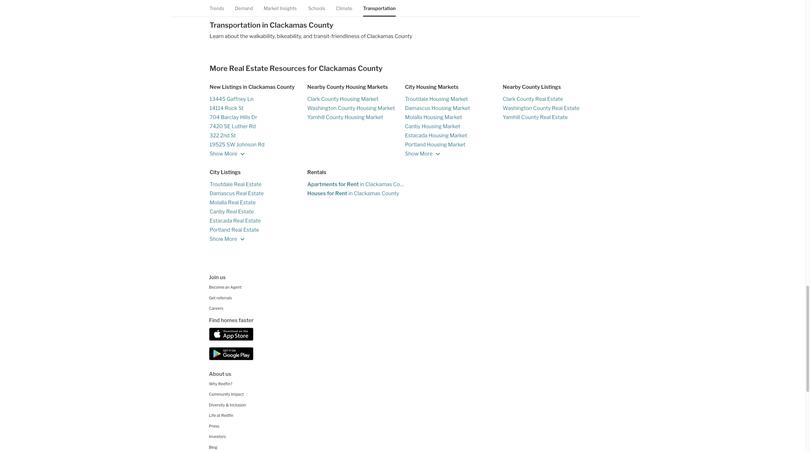 Task type: locate. For each thing, give the bounding box(es) containing it.
1 washington from the left
[[307, 105, 337, 111]]

canby for canby housing market
[[405, 123, 421, 130]]

0 horizontal spatial washington
[[307, 105, 337, 111]]

estacada housing market link
[[405, 131, 503, 140]]

1 horizontal spatial molalla
[[405, 114, 422, 121]]

0 vertical spatial molalla
[[405, 114, 422, 121]]

for down rentals heading
[[339, 181, 346, 188]]

portland inside troutdale real estate damascus real estate molalla real estate canby real estate estacada real estate portland real estate
[[210, 227, 230, 233]]

0 horizontal spatial markets
[[367, 84, 388, 90]]

city housing markets heading
[[405, 84, 503, 91]]

1 vertical spatial for
[[339, 181, 346, 188]]

1 horizontal spatial damascus
[[405, 105, 431, 111]]

damascus for real
[[210, 191, 235, 197]]

estacada inside troutdale real estate damascus real estate molalla real estate canby real estate estacada real estate portland real estate
[[210, 218, 232, 224]]

1 yamhill from the left
[[307, 114, 325, 121]]

portland
[[405, 142, 426, 148], [210, 227, 230, 233]]

city for city housing markets
[[405, 84, 415, 90]]

housing
[[346, 84, 366, 90], [416, 84, 437, 90], [340, 96, 360, 102], [429, 96, 450, 102], [357, 105, 377, 111], [432, 105, 452, 111], [345, 114, 365, 121], [424, 114, 444, 121], [422, 123, 442, 130], [429, 133, 449, 139], [427, 142, 447, 148]]

housing inside heading
[[346, 84, 366, 90]]

m for housing
[[420, 151, 425, 157]]

market down troutdale housing market link
[[453, 105, 470, 111]]

redfin?
[[218, 382, 232, 387]]

0 vertical spatial troutdale
[[405, 96, 428, 102]]

rent down apartments
[[335, 191, 347, 197]]

city inside heading
[[405, 84, 415, 90]]

real
[[229, 64, 244, 73], [536, 96, 546, 102], [552, 105, 563, 111], [540, 114, 551, 121], [234, 181, 245, 188], [236, 191, 247, 197], [228, 200, 239, 206], [226, 209, 237, 215], [233, 218, 244, 224], [232, 227, 242, 233]]

join
[[209, 275, 219, 281]]

transportation for transportation
[[363, 6, 396, 11]]

market up damascus housing market link at the top of the page
[[451, 96, 468, 102]]

1 vertical spatial transportation
[[210, 21, 261, 29]]

0 horizontal spatial yamhill
[[307, 114, 325, 121]]

st right rock
[[238, 105, 244, 111]]

damascus down city housing markets
[[405, 105, 431, 111]]

ore for real
[[229, 236, 237, 242]]

0 horizontal spatial st
[[231, 133, 236, 139]]

washington
[[307, 105, 337, 111], [503, 105, 532, 111]]

1 vertical spatial damascus
[[210, 191, 235, 197]]

housing inside heading
[[416, 84, 437, 90]]

ore down sw
[[229, 151, 237, 157]]

yamhill county housing market link
[[307, 113, 405, 122]]

ore down portland housing market link
[[425, 151, 433, 157]]

city inside heading
[[210, 169, 220, 176]]

1 horizontal spatial washington
[[503, 105, 532, 111]]

1 vertical spatial city
[[210, 169, 220, 176]]

1 vertical spatial portland
[[210, 227, 230, 233]]

yamhill for yamhill county housing market
[[307, 114, 325, 121]]

322
[[210, 133, 219, 139]]

1 horizontal spatial troutdale
[[405, 96, 428, 102]]

1 horizontal spatial clark
[[503, 96, 516, 102]]

2 markets from the left
[[438, 84, 459, 90]]

0 vertical spatial portland
[[405, 142, 426, 148]]

clackamas
[[270, 21, 307, 29], [367, 33, 394, 39], [319, 64, 356, 73], [248, 84, 276, 90], [365, 181, 392, 188], [354, 191, 381, 197]]

0 horizontal spatial nearby
[[307, 84, 326, 90]]

listings
[[222, 84, 242, 90], [541, 84, 561, 90], [221, 169, 241, 176]]

clark for clark county real estate
[[503, 96, 516, 102]]

housing down clark county housing market link
[[357, 105, 377, 111]]

troutdale down city listings
[[210, 181, 233, 188]]

housing down molalla housing market link
[[422, 123, 442, 130]]

clark inside clark county real estate washington county real estate yamhill county real estate
[[503, 96, 516, 102]]

1 markets from the left
[[367, 84, 388, 90]]

join us
[[209, 275, 226, 281]]

housing down canby housing market link
[[429, 133, 449, 139]]

an
[[225, 285, 230, 290]]

1 horizontal spatial markets
[[438, 84, 459, 90]]

1 horizontal spatial nearby
[[503, 84, 521, 90]]

1 horizontal spatial estacada
[[405, 133, 428, 139]]

become
[[209, 285, 224, 290]]

city
[[405, 84, 415, 90], [210, 169, 220, 176]]

learn
[[210, 33, 224, 39]]

portland real estate link
[[210, 226, 307, 235]]

real down clark county real estate link
[[552, 105, 563, 111]]

1 vertical spatial canby
[[210, 209, 225, 215]]

0 horizontal spatial damascus
[[210, 191, 235, 197]]

nearby
[[307, 84, 326, 90], [503, 84, 521, 90]]

m for real
[[224, 236, 229, 242]]

diversity & inclusion
[[209, 403, 246, 408]]

barclay
[[221, 114, 239, 121]]

2 nearby from the left
[[503, 84, 521, 90]]

molalla inside troutdale housing market damascus housing market molalla housing market canby housing market estacada housing market portland housing market
[[405, 114, 422, 121]]

troutdale inside troutdale housing market damascus housing market molalla housing market canby housing market estacada housing market portland housing market
[[405, 96, 428, 102]]

transportation
[[363, 6, 396, 11], [210, 21, 261, 29]]

schools link
[[308, 0, 325, 17]]

community
[[209, 392, 230, 397]]

damascus housing market link
[[405, 104, 503, 113]]

1 vertical spatial us
[[226, 371, 231, 377]]

rd
[[249, 123, 256, 130], [258, 142, 265, 148]]

housing down washington county housing market link
[[345, 114, 365, 121]]

us for about us
[[226, 371, 231, 377]]

about us
[[209, 371, 231, 377]]

canby inside troutdale real estate damascus real estate molalla real estate canby real estate estacada real estate portland real estate
[[210, 209, 225, 215]]

become an agent button
[[209, 285, 242, 290]]

download the redfin app from the google play store image
[[209, 348, 253, 361]]

704 barclay hills dr link
[[210, 113, 307, 122]]

nearby county housing markets
[[307, 84, 388, 90]]

in
[[262, 21, 268, 29], [243, 84, 247, 90], [360, 181, 364, 188], [349, 191, 353, 197]]

estacada real estate link
[[210, 217, 307, 226]]

careers button
[[209, 306, 223, 311]]

rd down 322 2nd st 'link'
[[258, 142, 265, 148]]

show m ore for housing
[[405, 151, 434, 157]]

1 vertical spatial estacada
[[210, 218, 232, 224]]

estate up washington county real estate link
[[547, 96, 563, 102]]

1 horizontal spatial canby
[[405, 123, 421, 130]]

yamhill inside clark county housing market washington county housing market yamhill county housing market
[[307, 114, 325, 121]]

0 vertical spatial city
[[405, 84, 415, 90]]

nearby county housing markets heading
[[307, 84, 405, 91]]

molalla
[[405, 114, 422, 121], [210, 200, 227, 206]]

0 vertical spatial damascus
[[405, 105, 431, 111]]

0 horizontal spatial transportation
[[210, 21, 261, 29]]

markets up troutdale housing market link
[[438, 84, 459, 90]]

1 horizontal spatial for
[[327, 191, 334, 197]]

0 horizontal spatial molalla
[[210, 200, 227, 206]]

washington inside clark county housing market washington county housing market yamhill county housing market
[[307, 105, 337, 111]]

us for join us
[[220, 275, 226, 281]]

0 vertical spatial estacada
[[405, 133, 428, 139]]

markets up clark county housing market link
[[367, 84, 388, 90]]

canby inside troutdale housing market damascus housing market molalla housing market canby housing market estacada housing market portland housing market
[[405, 123, 421, 130]]

portland for portland housing market
[[405, 142, 426, 148]]

clark inside clark county housing market washington county housing market yamhill county housing market
[[307, 96, 320, 102]]

about
[[225, 33, 239, 39]]

0 horizontal spatial for
[[308, 64, 317, 73]]

real down city listings
[[234, 181, 245, 188]]

molalla inside troutdale real estate damascus real estate molalla real estate canby real estate estacada real estate portland real estate
[[210, 200, 227, 206]]

1 nearby from the left
[[307, 84, 326, 90]]

damascus inside troutdale real estate damascus real estate molalla real estate canby real estate estacada real estate portland real estate
[[210, 191, 235, 197]]

listings for 13445 gaffney ln 14114 rock st 704 barclay hills dr 7420 se luther rd 322 2nd st 19525 sw johnson rd
[[222, 84, 242, 90]]

washington inside clark county real estate washington county real estate yamhill county real estate
[[503, 105, 532, 111]]

2 washington from the left
[[503, 105, 532, 111]]

find
[[209, 318, 220, 324]]

rent down rentals heading
[[347, 181, 359, 188]]

show
[[210, 151, 223, 157], [405, 151, 419, 157], [210, 236, 223, 242]]

market down damascus housing market link at the top of the page
[[445, 114, 462, 121]]

2 vertical spatial for
[[327, 191, 334, 197]]

washington county housing market link
[[307, 104, 405, 113]]

learn about the walkability, bikeability, and transit-friendliness of clackamas county
[[210, 33, 412, 39]]

0 horizontal spatial troutdale
[[210, 181, 233, 188]]

listings down sw
[[221, 169, 241, 176]]

canby
[[405, 123, 421, 130], [210, 209, 225, 215]]

and
[[303, 33, 312, 39]]

0 vertical spatial transportation
[[363, 6, 396, 11]]

13445 gaffney ln link
[[210, 95, 307, 104]]

transportation up about on the top
[[210, 21, 261, 29]]

0 horizontal spatial estacada
[[210, 218, 232, 224]]

damascus
[[405, 105, 431, 111], [210, 191, 235, 197]]

us right join in the bottom of the page
[[220, 275, 226, 281]]

damascus inside troutdale housing market damascus housing market molalla housing market canby housing market estacada housing market portland housing market
[[405, 105, 431, 111]]

7420
[[210, 123, 223, 130]]

the
[[240, 33, 248, 39]]

molalla for molalla housing market
[[405, 114, 422, 121]]

1 horizontal spatial transportation
[[363, 6, 396, 11]]

press
[[209, 424, 219, 429]]

1 vertical spatial troutdale
[[210, 181, 233, 188]]

rentals heading
[[307, 169, 405, 176]]

canby housing market link
[[405, 122, 503, 131]]

yamhill for yamhill county real estate
[[503, 114, 520, 121]]

real up washington county real estate link
[[536, 96, 546, 102]]

yamhill
[[307, 114, 325, 121], [503, 114, 520, 121]]

0 horizontal spatial canby
[[210, 209, 225, 215]]

2 yamhill from the left
[[503, 114, 520, 121]]

estate down canby real estate link
[[245, 218, 261, 224]]

st right 2nd
[[231, 133, 236, 139]]

show m ore
[[210, 151, 238, 157], [405, 151, 434, 157], [210, 236, 238, 242]]

0 vertical spatial us
[[220, 275, 226, 281]]

troutdale inside troutdale real estate damascus real estate molalla real estate canby real estate estacada real estate portland real estate
[[210, 181, 233, 188]]

clark county housing market link
[[307, 95, 405, 104]]

0 vertical spatial rd
[[249, 123, 256, 130]]

clark county real estate washington county real estate yamhill county real estate
[[503, 96, 580, 121]]

estacada inside troutdale housing market damascus housing market molalla housing market canby housing market estacada housing market portland housing market
[[405, 133, 428, 139]]

climate link
[[336, 0, 352, 17]]

us
[[220, 275, 226, 281], [226, 371, 231, 377]]

1 horizontal spatial st
[[238, 105, 244, 111]]

2 clark from the left
[[503, 96, 516, 102]]

molalla for molalla real estate
[[210, 200, 227, 206]]

1 clark from the left
[[307, 96, 320, 102]]

troutdale down city housing markets
[[405, 96, 428, 102]]

0 vertical spatial st
[[238, 105, 244, 111]]

city listings
[[210, 169, 241, 176]]

county
[[309, 21, 334, 29], [395, 33, 412, 39], [358, 64, 383, 73], [277, 84, 295, 90], [327, 84, 345, 90], [522, 84, 540, 90], [321, 96, 339, 102], [517, 96, 534, 102], [338, 105, 355, 111], [533, 105, 551, 111], [326, 114, 344, 121], [521, 114, 539, 121], [393, 181, 411, 188], [382, 191, 399, 197]]

1 horizontal spatial city
[[405, 84, 415, 90]]

damascus down city listings
[[210, 191, 235, 197]]

at
[[217, 413, 220, 418]]

1 horizontal spatial yamhill
[[503, 114, 520, 121]]

demand link
[[235, 0, 253, 17]]

0 horizontal spatial portland
[[210, 227, 230, 233]]

listings up gaffney
[[222, 84, 242, 90]]

nearby county listings
[[503, 84, 561, 90]]

real down washington county real estate link
[[540, 114, 551, 121]]

city listings heading
[[210, 169, 307, 176]]

0 horizontal spatial clark
[[307, 96, 320, 102]]

transportation up of at the left of page
[[363, 6, 396, 11]]

community impact button
[[209, 392, 244, 397]]

ore
[[229, 151, 237, 157], [425, 151, 433, 157], [229, 236, 237, 242]]

yamhill inside clark county real estate washington county real estate yamhill county real estate
[[503, 114, 520, 121]]

us up redfin? at the bottom left
[[226, 371, 231, 377]]

1 vertical spatial rd
[[258, 142, 265, 148]]

gaffney
[[227, 96, 246, 102]]

1 horizontal spatial portland
[[405, 142, 426, 148]]

19525
[[210, 142, 225, 148]]

housing down estacada housing market link
[[427, 142, 447, 148]]

m
[[224, 151, 229, 157], [420, 151, 425, 157], [224, 236, 229, 242]]

housing up washington county housing market link
[[340, 96, 360, 102]]

show m ore for real
[[210, 236, 238, 242]]

estate down troutdale real estate 'link'
[[248, 191, 264, 197]]

blog button
[[209, 445, 217, 450]]

for right 'resources'
[[308, 64, 317, 73]]

rd down dr
[[249, 123, 256, 130]]

0 vertical spatial canby
[[405, 123, 421, 130]]

get referrals
[[209, 296, 232, 301]]

real down the estacada real estate link
[[232, 227, 242, 233]]

ore down portland real estate link at the left of page
[[229, 236, 237, 242]]

0 horizontal spatial city
[[210, 169, 220, 176]]

referrals
[[217, 296, 232, 301]]

for down apartments
[[327, 191, 334, 197]]

about
[[209, 371, 224, 377]]

portland inside troutdale housing market damascus housing market molalla housing market canby housing market estacada housing market portland housing market
[[405, 142, 426, 148]]

housing down troutdale housing market link
[[432, 105, 452, 111]]

nearby county listings heading
[[503, 84, 601, 91]]

housing up clark county housing market link
[[346, 84, 366, 90]]

inclusion
[[230, 403, 246, 408]]

housing up troutdale housing market link
[[416, 84, 437, 90]]

1 vertical spatial molalla
[[210, 200, 227, 206]]



Task type: vqa. For each thing, say whether or not it's contained in the screenshot.
the topmost Molalla
yes



Task type: describe. For each thing, give the bounding box(es) containing it.
schools
[[308, 6, 325, 11]]

market down estacada housing market link
[[448, 142, 466, 148]]

troutdale for listings
[[210, 181, 233, 188]]

canby for canby real estate
[[210, 209, 225, 215]]

trends link
[[210, 0, 224, 17]]

hills
[[240, 114, 250, 121]]

housing down damascus housing market link at the top of the page
[[424, 114, 444, 121]]

investors
[[209, 435, 226, 440]]

real down molalla real estate link
[[226, 209, 237, 215]]

troutdale real estate damascus real estate molalla real estate canby real estate estacada real estate portland real estate
[[210, 181, 264, 233]]

city housing markets
[[405, 84, 459, 90]]

7420 se luther rd link
[[210, 122, 307, 131]]

1 vertical spatial st
[[231, 133, 236, 139]]

agent
[[230, 285, 242, 290]]

resources
[[270, 64, 306, 73]]

322 2nd st link
[[210, 131, 307, 140]]

market down clark county housing market link
[[378, 105, 395, 111]]

in inside heading
[[243, 84, 247, 90]]

0 vertical spatial for
[[308, 64, 317, 73]]

canby real estate link
[[210, 208, 307, 217]]

2nd
[[220, 133, 230, 139]]

insights
[[280, 6, 297, 11]]

estate up new listings in clackamas county heading
[[246, 64, 268, 73]]

molalla real estate link
[[210, 198, 307, 208]]

get
[[209, 296, 216, 301]]

estacada for housing
[[405, 133, 428, 139]]

m for st
[[224, 151, 229, 157]]

14114 rock st link
[[210, 104, 307, 113]]

download the redfin app on the apple app store image
[[209, 328, 253, 341]]

new listings in clackamas county heading
[[210, 84, 307, 91]]

city for city listings
[[210, 169, 220, 176]]

troutdale real estate link
[[210, 180, 307, 189]]

diversity
[[209, 403, 225, 408]]

dr
[[251, 114, 257, 121]]

market down molalla housing market link
[[443, 123, 460, 130]]

nearby for nearby county listings
[[503, 84, 521, 90]]

washington for washington county housing market
[[307, 105, 337, 111]]

of
[[361, 33, 366, 39]]

2 horizontal spatial for
[[339, 181, 346, 188]]

estate down damascus real estate link
[[240, 200, 256, 206]]

houses
[[307, 191, 326, 197]]

listings for troutdale real estate damascus real estate molalla real estate canby real estate estacada real estate portland real estate
[[221, 169, 241, 176]]

real down troutdale real estate 'link'
[[236, 191, 247, 197]]

bikeability,
[[277, 33, 302, 39]]

washington for washington county real estate
[[503, 105, 532, 111]]

blog
[[209, 445, 217, 450]]

trends
[[210, 6, 224, 11]]

market up 'transportation in clackamas county'
[[264, 6, 279, 11]]

estate down the estacada real estate link
[[243, 227, 259, 233]]

homes
[[221, 318, 238, 324]]

ore for st
[[229, 151, 237, 157]]

estate down molalla real estate link
[[238, 209, 254, 215]]

market up washington county housing market link
[[361, 96, 379, 102]]

show for troutdale housing market damascus housing market molalla housing market canby housing market estacada housing market portland housing market
[[405, 151, 419, 157]]

&
[[226, 403, 229, 408]]

nearby for nearby county housing markets
[[307, 84, 326, 90]]

estate up damascus real estate link
[[246, 181, 262, 188]]

markets inside heading
[[367, 84, 388, 90]]

ore for housing
[[425, 151, 433, 157]]

troutdale for housing
[[405, 96, 428, 102]]

13445 gaffney ln 14114 rock st 704 barclay hills dr 7420 se luther rd 322 2nd st 19525 sw johnson rd
[[210, 96, 265, 148]]

market down washington county housing market link
[[366, 114, 383, 121]]

johnson
[[236, 142, 257, 148]]

clackamas inside heading
[[248, 84, 276, 90]]

community impact
[[209, 392, 244, 397]]

careers
[[209, 306, 223, 311]]

walkability,
[[249, 33, 276, 39]]

1 horizontal spatial rd
[[258, 142, 265, 148]]

new
[[210, 84, 221, 90]]

se
[[224, 123, 231, 130]]

clark for clark county housing market
[[307, 96, 320, 102]]

market insights link
[[264, 0, 297, 17]]

yamhill county real estate link
[[503, 113, 601, 122]]

damascus for housing
[[405, 105, 431, 111]]

demand
[[235, 6, 253, 11]]

life at redfin button
[[209, 413, 233, 418]]

transportation link
[[363, 0, 396, 17]]

listings up clark county real estate link
[[541, 84, 561, 90]]

faster
[[239, 318, 254, 324]]

transportation in clackamas county
[[210, 21, 334, 29]]

more
[[210, 64, 228, 73]]

become an agent
[[209, 285, 242, 290]]

apartments
[[307, 181, 338, 188]]

washington county real estate link
[[503, 104, 601, 113]]

1 vertical spatial rent
[[335, 191, 347, 197]]

diversity & inclusion button
[[209, 403, 246, 408]]

luther
[[232, 123, 248, 130]]

estacada for real
[[210, 218, 232, 224]]

housing down city housing markets
[[429, 96, 450, 102]]

clark county real estate link
[[503, 95, 601, 104]]

rock
[[225, 105, 237, 111]]

markets inside heading
[[438, 84, 459, 90]]

show m ore for st
[[210, 151, 238, 157]]

impact
[[231, 392, 244, 397]]

troutdale housing market link
[[405, 95, 503, 104]]

why redfin?
[[209, 382, 232, 387]]

redfin
[[221, 413, 233, 418]]

transit-
[[314, 33, 331, 39]]

more real estate resources for clackamas county
[[210, 64, 383, 73]]

real right more
[[229, 64, 244, 73]]

get referrals button
[[209, 296, 232, 301]]

life
[[209, 413, 216, 418]]

find homes faster
[[209, 318, 254, 324]]

apartments for rent in clackamas county houses for rent in clackamas county
[[307, 181, 411, 197]]

show for 13445 gaffney ln 14114 rock st 704 barclay hills dr 7420 se luther rd 322 2nd st 19525 sw johnson rd
[[210, 151, 223, 157]]

real down canby real estate link
[[233, 218, 244, 224]]

0 horizontal spatial rd
[[249, 123, 256, 130]]

rentals
[[307, 169, 326, 176]]

704
[[210, 114, 220, 121]]

show for troutdale real estate damascus real estate molalla real estate canby real estate estacada real estate portland real estate
[[210, 236, 223, 242]]

sw
[[227, 142, 235, 148]]

molalla housing market link
[[405, 113, 503, 122]]

investors button
[[209, 435, 226, 440]]

troutdale housing market damascus housing market molalla housing market canby housing market estacada housing market portland housing market
[[405, 96, 470, 148]]

climate
[[336, 6, 352, 11]]

14114
[[210, 105, 224, 111]]

estate down washington county real estate link
[[552, 114, 568, 121]]

ln
[[247, 96, 254, 102]]

real down damascus real estate link
[[228, 200, 239, 206]]

market down canby housing market link
[[450, 133, 467, 139]]

press button
[[209, 424, 219, 429]]

why redfin? button
[[209, 382, 232, 387]]

new listings in clackamas county
[[210, 84, 295, 90]]

market insights
[[264, 6, 297, 11]]

estate down clark county real estate link
[[564, 105, 580, 111]]

0 vertical spatial rent
[[347, 181, 359, 188]]

portland for portland real estate
[[210, 227, 230, 233]]

transportation for transportation in clackamas county
[[210, 21, 261, 29]]



